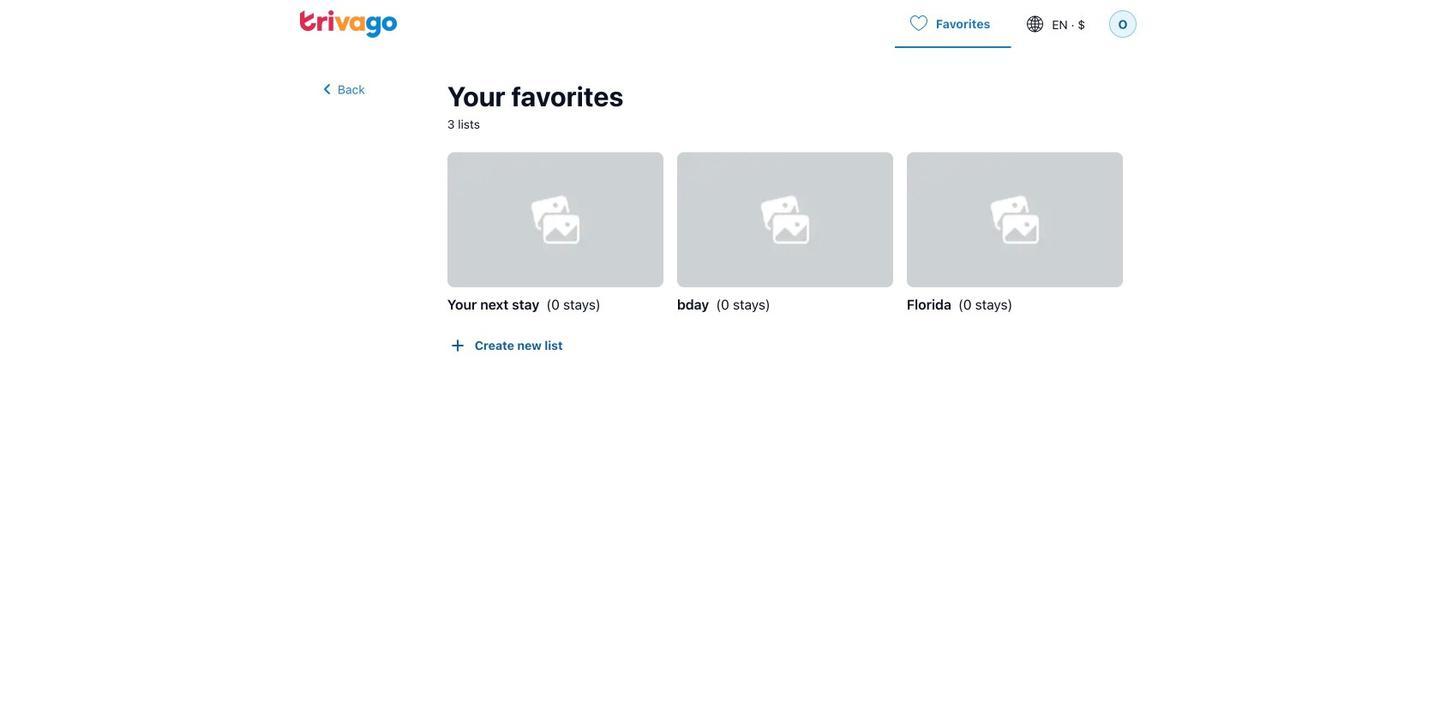 Task type: describe. For each thing, give the bounding box(es) containing it.
trivago logo image
[[300, 10, 398, 38]]

your next stay image
[[447, 152, 664, 287]]



Task type: locate. For each thing, give the bounding box(es) containing it.
bday image
[[677, 152, 894, 287]]

florida image
[[907, 152, 1123, 287]]



Task type: vqa. For each thing, say whether or not it's contained in the screenshot.
$109's View Deal Button
no



